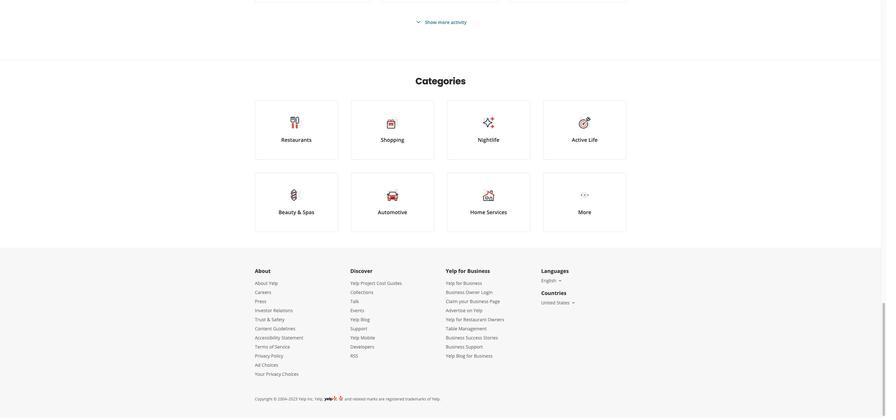Task type: describe. For each thing, give the bounding box(es) containing it.
blog inside yelp project cost guides collections talk events yelp blog support yelp mobile developers rss
[[361, 317, 370, 323]]

claim your business page link
[[446, 299, 500, 305]]

yelp up claim
[[446, 280, 455, 287]]

advertise
[[446, 308, 466, 314]]

relations
[[274, 308, 293, 314]]

for up the yelp for business link
[[459, 268, 466, 275]]

your
[[459, 299, 469, 305]]

accessibility
[[255, 335, 280, 341]]

trust
[[255, 317, 266, 323]]

statement
[[282, 335, 304, 341]]

business success stories link
[[446, 335, 498, 341]]

yelp project cost guides link
[[351, 280, 402, 287]]

business support link
[[446, 344, 483, 350]]

service
[[275, 344, 290, 350]]

business down table
[[446, 335, 465, 341]]

beauty & spas
[[279, 209, 315, 216]]

0 vertical spatial choices
[[262, 362, 278, 368]]

home services
[[471, 209, 507, 216]]

terms of service link
[[255, 344, 290, 350]]

guidelines
[[273, 326, 296, 332]]

copyright © 2004–2023 yelp inc. yelp,
[[255, 397, 324, 402]]

yelp for business
[[446, 268, 490, 275]]

terms
[[255, 344, 268, 350]]

table
[[446, 326, 458, 332]]

claim
[[446, 299, 458, 305]]

collections
[[351, 290, 374, 296]]

are
[[379, 397, 385, 402]]

talk
[[351, 299, 359, 305]]

shopping
[[381, 136, 405, 144]]

nightlife
[[478, 136, 500, 144]]

english button
[[542, 278, 563, 284]]

yelp burst image
[[339, 396, 344, 402]]

press
[[255, 299, 267, 305]]

on
[[467, 308, 473, 314]]

restaurants link
[[255, 100, 338, 160]]

for up business owner login link
[[456, 280, 463, 287]]

united states button
[[542, 300, 577, 306]]

home
[[471, 209, 486, 216]]

owners
[[488, 317, 505, 323]]

16 chevron down v2 image for countries
[[571, 301, 577, 306]]

investor
[[255, 308, 272, 314]]

yelp for business business owner login claim your business page advertise on yelp yelp for restaurant owners table management business success stories business support yelp blog for business
[[446, 280, 505, 359]]

investor relations link
[[255, 308, 293, 314]]

business up claim
[[446, 290, 465, 296]]

accessibility statement link
[[255, 335, 304, 341]]

yelp for restaurant owners link
[[446, 317, 505, 323]]

yelp logo image
[[325, 396, 337, 402]]

safety
[[272, 317, 285, 323]]

16 chevron down v2 image for languages
[[558, 278, 563, 284]]

policy
[[271, 353, 284, 359]]

about yelp careers press investor relations trust & safety content guidelines accessibility statement terms of service privacy policy ad choices your privacy choices
[[255, 280, 304, 378]]

show more activity button
[[415, 18, 467, 26]]

services
[[487, 209, 507, 216]]

advertise on yelp link
[[446, 308, 483, 314]]

registered
[[386, 397, 405, 402]]

languages
[[542, 268, 569, 275]]

yelp blog link
[[351, 317, 370, 323]]

1 horizontal spatial choices
[[282, 371, 299, 378]]

categories
[[416, 75, 466, 88]]

restaurant
[[464, 317, 487, 323]]

login
[[482, 290, 493, 296]]

ad
[[255, 362, 261, 368]]

trademarks
[[406, 397, 427, 402]]

yelp project cost guides collections talk events yelp blog support yelp mobile developers rss
[[351, 280, 402, 359]]

copyright
[[255, 397, 273, 402]]

your privacy choices link
[[255, 371, 299, 378]]

2004–2023
[[278, 397, 298, 402]]

more link
[[544, 173, 627, 232]]

1 vertical spatial privacy
[[266, 371, 281, 378]]

content guidelines link
[[255, 326, 296, 332]]

support inside yelp project cost guides collections talk events yelp blog support yelp mobile developers rss
[[351, 326, 368, 332]]

nightlife link
[[447, 100, 531, 160]]

privacy policy link
[[255, 353, 284, 359]]

your
[[255, 371, 265, 378]]

yelp down business support link
[[446, 353, 455, 359]]



Task type: locate. For each thing, give the bounding box(es) containing it.
careers
[[255, 290, 271, 296]]

talk link
[[351, 299, 359, 305]]

choices down privacy policy link
[[262, 362, 278, 368]]

support down the 'success'
[[466, 344, 483, 350]]

marks
[[367, 397, 378, 402]]

choices down policy
[[282, 371, 299, 378]]

events link
[[351, 308, 365, 314]]

cost
[[377, 280, 386, 287]]

shopping link
[[351, 100, 434, 160]]

beauty
[[279, 209, 296, 216]]

0 vertical spatial blog
[[361, 317, 370, 323]]

yelp up careers in the left of the page
[[269, 280, 278, 287]]

blog inside yelp for business business owner login claim your business page advertise on yelp yelp for restaurant owners table management business success stories business support yelp blog for business
[[456, 353, 466, 359]]

of
[[270, 344, 274, 350], [428, 397, 431, 402]]

mobile
[[361, 335, 375, 341]]

choices
[[262, 362, 278, 368], [282, 371, 299, 378]]

24 chevron down v2 image
[[415, 18, 423, 26]]

united
[[542, 300, 556, 306]]

about up careers in the left of the page
[[255, 280, 268, 287]]

yelp blog for business link
[[446, 353, 493, 359]]

1 vertical spatial support
[[466, 344, 483, 350]]

developers link
[[351, 344, 375, 350]]

yelp up table
[[446, 317, 455, 323]]

yelp down events link
[[351, 317, 360, 323]]

category navigation section navigation
[[249, 60, 633, 248]]

guides
[[387, 280, 402, 287]]

support down yelp blog link
[[351, 326, 368, 332]]

& inside about yelp careers press investor relations trust & safety content guidelines accessibility statement terms of service privacy policy ad choices your privacy choices
[[267, 317, 271, 323]]

yelp up the yelp for business link
[[446, 268, 457, 275]]

1 vertical spatial blog
[[456, 353, 466, 359]]

rss
[[351, 353, 358, 359]]

ad choices link
[[255, 362, 278, 368]]

&
[[298, 209, 302, 216], [267, 317, 271, 323]]

about inside about yelp careers press investor relations trust & safety content guidelines accessibility statement terms of service privacy policy ad choices your privacy choices
[[255, 280, 268, 287]]

about for about yelp careers press investor relations trust & safety content guidelines accessibility statement terms of service privacy policy ad choices your privacy choices
[[255, 280, 268, 287]]

of inside about yelp careers press investor relations trust & safety content guidelines accessibility statement terms of service privacy policy ad choices your privacy choices
[[270, 344, 274, 350]]

about
[[255, 268, 271, 275], [255, 280, 268, 287]]

page
[[490, 299, 500, 305]]

& left spas
[[298, 209, 302, 216]]

privacy
[[255, 353, 270, 359], [266, 371, 281, 378]]

of left yelp.
[[428, 397, 431, 402]]

yelp for business link
[[446, 280, 482, 287]]

& right trust
[[267, 317, 271, 323]]

show
[[425, 19, 437, 25]]

0 vertical spatial privacy
[[255, 353, 270, 359]]

yelp up collections link
[[351, 280, 360, 287]]

support inside yelp for business business owner login claim your business page advertise on yelp yelp for restaurant owners table management business success stories business support yelp blog for business
[[466, 344, 483, 350]]

explore recent activity section section
[[250, 0, 632, 60]]

countries
[[542, 290, 567, 297]]

careers link
[[255, 290, 271, 296]]

1 vertical spatial 16 chevron down v2 image
[[571, 301, 577, 306]]

business up the owner
[[464, 280, 482, 287]]

yelp inside about yelp careers press investor relations trust & safety content guidelines accessibility statement terms of service privacy policy ad choices your privacy choices
[[269, 280, 278, 287]]

0 horizontal spatial blog
[[361, 317, 370, 323]]

privacy down terms at the left bottom of page
[[255, 353, 270, 359]]

0 vertical spatial &
[[298, 209, 302, 216]]

0 horizontal spatial &
[[267, 317, 271, 323]]

0 vertical spatial about
[[255, 268, 271, 275]]

collections link
[[351, 290, 374, 296]]

& inside 'link'
[[298, 209, 302, 216]]

0 horizontal spatial 16 chevron down v2 image
[[558, 278, 563, 284]]

events
[[351, 308, 365, 314]]

yelp mobile link
[[351, 335, 375, 341]]

1 vertical spatial of
[[428, 397, 431, 402]]

1 vertical spatial choices
[[282, 371, 299, 378]]

16 chevron down v2 image inside united states dropdown button
[[571, 301, 577, 306]]

0 horizontal spatial of
[[270, 344, 274, 350]]

activity
[[451, 19, 467, 25]]

business down the owner
[[470, 299, 489, 305]]

privacy down ad choices link
[[266, 371, 281, 378]]

1 horizontal spatial of
[[428, 397, 431, 402]]

press link
[[255, 299, 267, 305]]

more
[[579, 209, 592, 216]]

0 vertical spatial support
[[351, 326, 368, 332]]

1 horizontal spatial &
[[298, 209, 302, 216]]

1 vertical spatial &
[[267, 317, 271, 323]]

blog up support link on the left of page
[[361, 317, 370, 323]]

stories
[[484, 335, 498, 341]]

yelp down support link on the left of page
[[351, 335, 360, 341]]

table management link
[[446, 326, 487, 332]]

1 horizontal spatial support
[[466, 344, 483, 350]]

spas
[[303, 209, 315, 216]]

yelp left inc.
[[299, 397, 307, 402]]

,
[[337, 397, 339, 402]]

1 horizontal spatial 16 chevron down v2 image
[[571, 301, 577, 306]]

home services link
[[447, 173, 531, 232]]

1 vertical spatial about
[[255, 280, 268, 287]]

success
[[466, 335, 483, 341]]

16 chevron down v2 image
[[558, 278, 563, 284], [571, 301, 577, 306]]

owner
[[466, 290, 480, 296]]

0 horizontal spatial support
[[351, 326, 368, 332]]

automotive link
[[351, 173, 434, 232]]

©
[[274, 397, 277, 402]]

for down business support link
[[467, 353, 473, 359]]

16 chevron down v2 image down languages at the bottom
[[558, 278, 563, 284]]

more
[[438, 19, 450, 25]]

of up privacy policy link
[[270, 344, 274, 350]]

0 vertical spatial of
[[270, 344, 274, 350]]

active life link
[[544, 100, 627, 160]]

project
[[361, 280, 376, 287]]

business owner login link
[[446, 290, 493, 296]]

rss link
[[351, 353, 358, 359]]

about up the about yelp "link"
[[255, 268, 271, 275]]

about for about
[[255, 268, 271, 275]]

united states
[[542, 300, 570, 306]]

16 chevron down v2 image right states
[[571, 301, 577, 306]]

1 horizontal spatial blog
[[456, 353, 466, 359]]

show more activity
[[425, 19, 467, 25]]

0 vertical spatial 16 chevron down v2 image
[[558, 278, 563, 284]]

support
[[351, 326, 368, 332], [466, 344, 483, 350]]

blog down business support link
[[456, 353, 466, 359]]

yelp,
[[315, 397, 324, 402]]

business up yelp blog for business link
[[446, 344, 465, 350]]

0 horizontal spatial choices
[[262, 362, 278, 368]]

active life
[[572, 136, 598, 144]]

16 chevron down v2 image inside english popup button
[[558, 278, 563, 284]]

inc.
[[308, 397, 314, 402]]

beauty & spas link
[[255, 173, 338, 232]]

life
[[589, 136, 598, 144]]

support link
[[351, 326, 368, 332]]

discover
[[351, 268, 373, 275]]

for down advertise
[[456, 317, 463, 323]]

and related marks are registered trademarks of yelp.
[[344, 397, 441, 402]]

related
[[353, 397, 366, 402]]

1 about from the top
[[255, 268, 271, 275]]

2 about from the top
[[255, 280, 268, 287]]

automotive
[[378, 209, 408, 216]]

yelp right on
[[474, 308, 483, 314]]

active
[[572, 136, 588, 144]]

states
[[557, 300, 570, 306]]

management
[[459, 326, 487, 332]]

about yelp link
[[255, 280, 278, 287]]

business up the yelp for business link
[[468, 268, 490, 275]]

business down stories
[[474, 353, 493, 359]]

developers
[[351, 344, 375, 350]]



Task type: vqa. For each thing, say whether or not it's contained in the screenshot.
12:46
no



